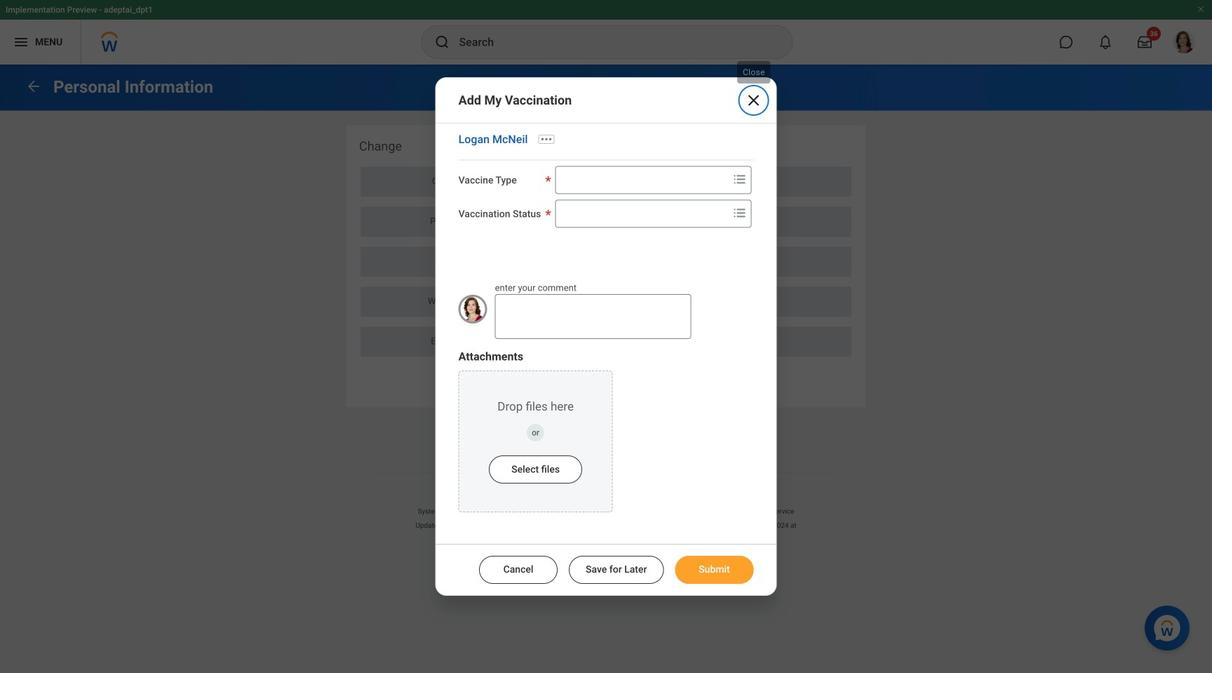 Task type: vqa. For each thing, say whether or not it's contained in the screenshot.
the bottom list
no



Task type: describe. For each thing, give the bounding box(es) containing it.
x image
[[746, 92, 763, 109]]

inbox large image
[[1139, 35, 1153, 49]]

search field for second prompts 'image' from the top
[[556, 201, 729, 227]]

1 prompts image from the top
[[732, 171, 749, 188]]

2 prompts image from the top
[[732, 205, 749, 222]]

search image
[[434, 34, 451, 51]]

search field for second prompts 'image' from the bottom
[[556, 168, 729, 193]]

attachments region
[[459, 350, 613, 512]]

employee's photo (logan mcneil) image
[[459, 295, 488, 323]]



Task type: locate. For each thing, give the bounding box(es) containing it.
tooltip
[[735, 58, 774, 86]]

main content
[[0, 65, 1213, 438]]

profile logan mcneil element
[[1165, 27, 1205, 58]]

action bar region
[[457, 545, 777, 584]]

1 vertical spatial search field
[[556, 201, 729, 227]]

dialog
[[436, 77, 777, 596]]

Search field
[[556, 168, 729, 193], [556, 201, 729, 227]]

1 vertical spatial prompts image
[[732, 205, 749, 222]]

notifications large image
[[1099, 35, 1113, 49]]

footer
[[0, 460, 1213, 546]]

0 vertical spatial prompts image
[[732, 171, 749, 188]]

2 search field from the top
[[556, 201, 729, 227]]

prompts image
[[732, 171, 749, 188], [732, 205, 749, 222]]

0 vertical spatial search field
[[556, 168, 729, 193]]

close environment banner image
[[1197, 5, 1206, 13]]

banner
[[0, 0, 1213, 65]]

previous page image
[[25, 78, 42, 95]]

None text field
[[495, 294, 692, 339]]

1 search field from the top
[[556, 168, 729, 193]]



